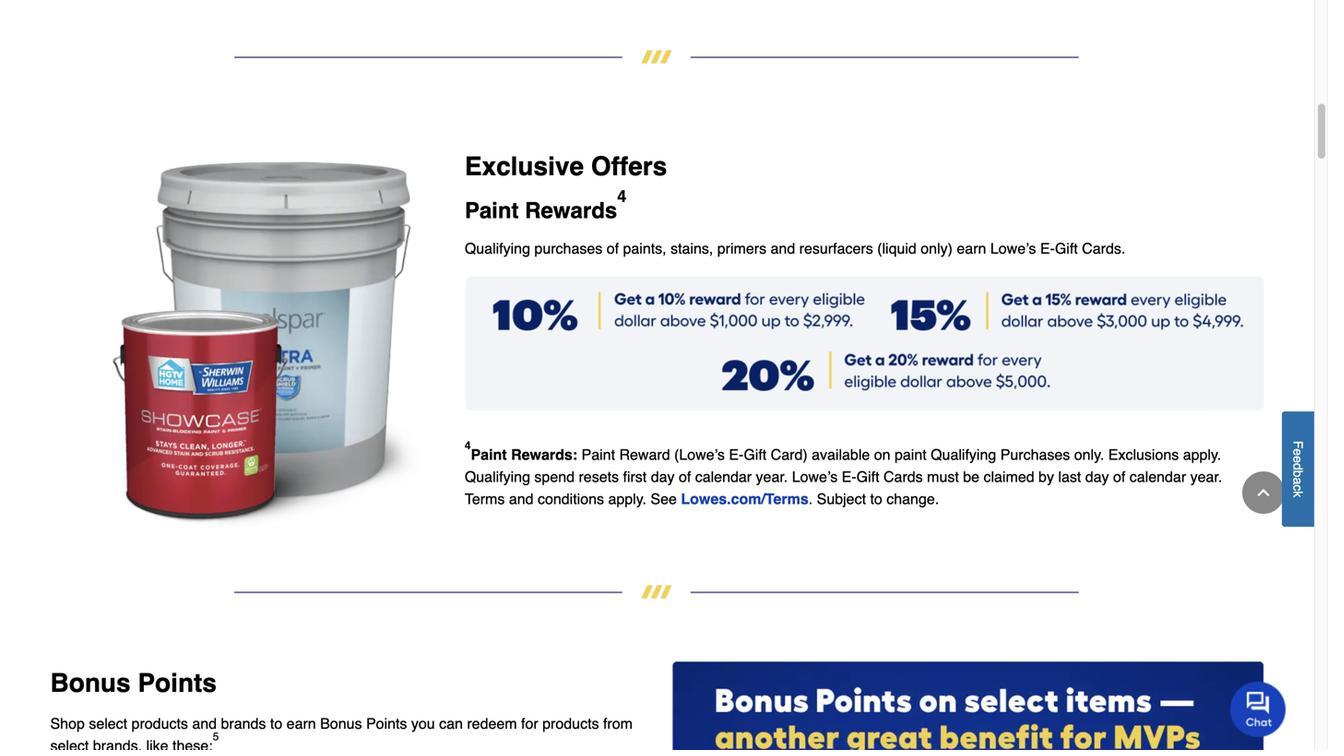 Task type: describe. For each thing, give the bounding box(es) containing it.
1 e from the top
[[1291, 449, 1306, 456]]

d
[[1291, 463, 1306, 470]]

2 year. from the left
[[1191, 468, 1223, 485]]

exclusive
[[465, 152, 584, 181]]

bonus points
[[50, 669, 217, 698]]

paint rewards 4
[[465, 187, 627, 223]]

2 vertical spatial gift
[[857, 468, 880, 485]]

0 horizontal spatial of
[[607, 240, 619, 257]]

be
[[963, 468, 980, 485]]

can
[[439, 715, 463, 732]]

you
[[411, 715, 435, 732]]

1 vertical spatial select
[[50, 737, 89, 750]]

0 horizontal spatial points
[[138, 669, 217, 698]]

0 horizontal spatial apply.
[[608, 491, 647, 508]]

a can of h g t v home by sherwin-williams showcase paint and a pail of valspar paint. image
[[50, 156, 435, 526]]

5
[[213, 730, 219, 743]]

shop
[[50, 715, 85, 732]]

0 vertical spatial bonus
[[50, 669, 131, 698]]

qualifying purchases of paints, stains, primers and resurfacers (liquid only) earn lowe's e-gift cards.
[[465, 240, 1126, 257]]

cards.
[[1082, 240, 1126, 257]]

2 horizontal spatial and
[[771, 240, 795, 257]]

paint for reward
[[582, 446, 615, 463]]

2 horizontal spatial e-
[[1041, 240, 1055, 257]]

exclusions
[[1109, 446, 1179, 463]]

redeem
[[467, 715, 517, 732]]

purchases
[[535, 240, 603, 257]]

paint reward (lowe's e-gift card) available on paint qualifying purchases only. exclusions apply. qualifying spend resets first day of calendar year. lowe's e-gift cards must be claimed by last day of calendar year. terms and conditions apply. see
[[465, 446, 1223, 508]]

1 horizontal spatial of
[[679, 468, 691, 485]]

stains,
[[671, 240, 713, 257]]

terms
[[465, 491, 505, 508]]

these:
[[173, 737, 213, 750]]

(lowe's
[[674, 446, 725, 463]]

chevron up image
[[1255, 483, 1273, 502]]

1 year. from the left
[[756, 468, 788, 485]]

card)
[[771, 446, 808, 463]]

1 horizontal spatial earn
[[957, 240, 987, 257]]

0 horizontal spatial e-
[[729, 446, 744, 463]]

lowes.com/terms
[[681, 491, 809, 508]]

paint inside 4 paint rewards:
[[471, 446, 507, 463]]

and inside shop select products and brands to earn bonus points you can redeem for products from select brands, like these:
[[192, 715, 217, 732]]

2 e from the top
[[1291, 456, 1306, 463]]

chat invite button image
[[1231, 681, 1287, 737]]

resets
[[579, 468, 619, 485]]

exclusive offers
[[465, 152, 667, 181]]

paint for rewards
[[465, 198, 519, 223]]

1 day from the left
[[651, 468, 675, 485]]

4 inside 4 paint rewards:
[[465, 439, 471, 452]]

on
[[874, 446, 891, 463]]

bonus inside shop select products and brands to earn bonus points you can redeem for products from select brands, like these:
[[320, 715, 362, 732]]

lowes.com/terms link
[[681, 491, 809, 508]]

by
[[1039, 468, 1054, 485]]

.
[[809, 491, 813, 508]]

2 vertical spatial e-
[[842, 468, 857, 485]]

earn inside shop select products and brands to earn bonus points you can redeem for products from select brands, like these:
[[287, 715, 316, 732]]

0 vertical spatial apply.
[[1183, 446, 1222, 463]]



Task type: vqa. For each thing, say whether or not it's contained in the screenshot.
My on the right top
no



Task type: locate. For each thing, give the bounding box(es) containing it.
paint
[[895, 446, 927, 463]]

0 vertical spatial select
[[89, 715, 127, 732]]

apply. down first
[[608, 491, 647, 508]]

1 horizontal spatial points
[[366, 715, 407, 732]]

shop select products and brands to earn bonus points you can redeem for products from select brands, like these:
[[50, 715, 633, 750]]

and inside the paint reward (lowe's e-gift card) available on paint qualifying purchases only. exclusions apply. qualifying spend resets first day of calendar year. lowe's e-gift cards must be claimed by last day of calendar year. terms and conditions apply. see
[[509, 491, 534, 508]]

0 horizontal spatial bonus
[[50, 669, 131, 698]]

earn right only)
[[957, 240, 987, 257]]

reward
[[619, 446, 670, 463]]

lowe's right only)
[[991, 240, 1036, 257]]

lowe's inside the paint reward (lowe's e-gift card) available on paint qualifying purchases only. exclusions apply. qualifying spend resets first day of calendar year. lowe's e-gift cards must be claimed by last day of calendar year. terms and conditions apply. see
[[792, 468, 838, 485]]

2 vertical spatial qualifying
[[465, 468, 530, 485]]

page divider image
[[47, 50, 1268, 63], [47, 585, 1268, 598]]

points inside shop select products and brands to earn bonus points you can redeem for products from select brands, like these:
[[366, 715, 407, 732]]

e- right (lowe's
[[729, 446, 744, 463]]

e- up subject at the bottom
[[842, 468, 857, 485]]

day
[[651, 468, 675, 485], [1086, 468, 1109, 485]]

4 up terms
[[465, 439, 471, 452]]

qualifying down paint rewards 4 at the top left of page
[[465, 240, 530, 257]]

primers
[[718, 240, 767, 257]]

0 vertical spatial points
[[138, 669, 217, 698]]

0 vertical spatial lowe's
[[991, 240, 1036, 257]]

brands,
[[93, 737, 142, 750]]

0 vertical spatial to
[[870, 491, 883, 508]]

and
[[771, 240, 795, 257], [509, 491, 534, 508], [192, 715, 217, 732]]

points
[[138, 669, 217, 698], [366, 715, 407, 732]]

select down shop
[[50, 737, 89, 750]]

e up d
[[1291, 449, 1306, 456]]

0 horizontal spatial and
[[192, 715, 217, 732]]

2 calendar from the left
[[1130, 468, 1187, 485]]

products right for
[[543, 715, 599, 732]]

points up "these:"
[[138, 669, 217, 698]]

lowe's up .
[[792, 468, 838, 485]]

gift
[[1055, 240, 1078, 257], [744, 446, 767, 463], [857, 468, 880, 485]]

0 vertical spatial qualifying
[[465, 240, 530, 257]]

bonus left you
[[320, 715, 362, 732]]

offers
[[591, 152, 667, 181]]

year. left scroll to top element
[[1191, 468, 1223, 485]]

0 vertical spatial earn
[[957, 240, 987, 257]]

1 horizontal spatial 4
[[617, 187, 627, 206]]

4 inside paint rewards 4
[[617, 187, 627, 206]]

2 products from the left
[[543, 715, 599, 732]]

to inside shop select products and brands to earn bonus points you can redeem for products from select brands, like these:
[[270, 715, 283, 732]]

b
[[1291, 470, 1306, 477]]

1 vertical spatial bonus
[[320, 715, 362, 732]]

year. down card)
[[756, 468, 788, 485]]

qualifying up be
[[931, 446, 997, 463]]

2 day from the left
[[1086, 468, 1109, 485]]

like
[[146, 737, 168, 750]]

for
[[521, 715, 539, 732]]

0 horizontal spatial lowe's
[[792, 468, 838, 485]]

see
[[651, 491, 677, 508]]

day up 'see'
[[651, 468, 675, 485]]

from
[[603, 715, 633, 732]]

0 vertical spatial and
[[771, 240, 795, 257]]

1 vertical spatial gift
[[744, 446, 767, 463]]

products up the like
[[132, 715, 188, 732]]

1 horizontal spatial year.
[[1191, 468, 1223, 485]]

0 horizontal spatial day
[[651, 468, 675, 485]]

1 horizontal spatial and
[[509, 491, 534, 508]]

1 vertical spatial qualifying
[[931, 446, 997, 463]]

1 vertical spatial page divider image
[[47, 585, 1268, 598]]

1 horizontal spatial gift
[[857, 468, 880, 485]]

earn
[[957, 240, 987, 257], [287, 715, 316, 732]]

e- left cards.
[[1041, 240, 1055, 257]]

points left you
[[366, 715, 407, 732]]

products
[[132, 715, 188, 732], [543, 715, 599, 732]]

of down exclusions
[[1114, 468, 1126, 485]]

gift down the on
[[857, 468, 880, 485]]

gift left cards.
[[1055, 240, 1078, 257]]

paint up terms
[[471, 446, 507, 463]]

and right primers
[[771, 240, 795, 257]]

paint up resets
[[582, 446, 615, 463]]

4
[[617, 187, 627, 206], [465, 439, 471, 452]]

and right terms
[[509, 491, 534, 508]]

1 vertical spatial apply.
[[608, 491, 647, 508]]

rewards:
[[511, 446, 578, 463]]

0 horizontal spatial 4
[[465, 439, 471, 452]]

a
[[1291, 477, 1306, 484]]

year.
[[756, 468, 788, 485], [1191, 468, 1223, 485]]

1 horizontal spatial bonus
[[320, 715, 362, 732]]

e
[[1291, 449, 1306, 456], [1291, 456, 1306, 463]]

1 vertical spatial and
[[509, 491, 534, 508]]

rewards
[[525, 198, 617, 223]]

select up brands,
[[89, 715, 127, 732]]

0 horizontal spatial gift
[[744, 446, 767, 463]]

scroll to top element
[[1243, 471, 1285, 514]]

0 horizontal spatial year.
[[756, 468, 788, 485]]

1 horizontal spatial products
[[543, 715, 599, 732]]

brands
[[221, 715, 266, 732]]

subject
[[817, 491, 866, 508]]

1 horizontal spatial apply.
[[1183, 446, 1222, 463]]

2 page divider image from the top
[[47, 585, 1268, 598]]

0 vertical spatial e-
[[1041, 240, 1055, 257]]

0 vertical spatial 4
[[617, 187, 627, 206]]

of left paints,
[[607, 240, 619, 257]]

0 horizontal spatial products
[[132, 715, 188, 732]]

apply.
[[1183, 446, 1222, 463], [608, 491, 647, 508]]

4 paint rewards:
[[465, 439, 578, 463]]

gift left card)
[[744, 446, 767, 463]]

paint inside the paint reward (lowe's e-gift card) available on paint qualifying purchases only. exclusions apply. qualifying spend resets first day of calendar year. lowe's e-gift cards must be claimed by last day of calendar year. terms and conditions apply. see
[[582, 446, 615, 463]]

0 vertical spatial page divider image
[[47, 50, 1268, 63]]

calendar up "lowes.com/terms" link
[[695, 468, 752, 485]]

paint down exclusive
[[465, 198, 519, 223]]

cards
[[884, 468, 923, 485]]

bonus
[[50, 669, 131, 698], [320, 715, 362, 732]]

f e e d b a c k button
[[1282, 411, 1315, 527]]

conditions
[[538, 491, 604, 508]]

e-
[[1041, 240, 1055, 257], [729, 446, 744, 463], [842, 468, 857, 485]]

1 vertical spatial lowe's
[[792, 468, 838, 485]]

first
[[623, 468, 647, 485]]

lowe's
[[991, 240, 1036, 257], [792, 468, 838, 485]]

paint inside paint rewards 4
[[465, 198, 519, 223]]

f e e d b a c k
[[1291, 441, 1306, 497]]

purchases
[[1001, 446, 1070, 463]]

change.
[[887, 491, 939, 508]]

calendar
[[695, 468, 752, 485], [1130, 468, 1187, 485]]

paint
[[465, 198, 519, 223], [471, 446, 507, 463], [582, 446, 615, 463]]

only.
[[1075, 446, 1105, 463]]

2 vertical spatial and
[[192, 715, 217, 732]]

2 horizontal spatial gift
[[1055, 240, 1078, 257]]

1 horizontal spatial lowe's
[[991, 240, 1036, 257]]

and up "these:"
[[192, 715, 217, 732]]

select
[[89, 715, 127, 732], [50, 737, 89, 750]]

e up 'b'
[[1291, 456, 1306, 463]]

to
[[870, 491, 883, 508], [270, 715, 283, 732]]

bonus up shop
[[50, 669, 131, 698]]

of
[[607, 240, 619, 257], [679, 468, 691, 485], [1114, 468, 1126, 485]]

1 horizontal spatial day
[[1086, 468, 1109, 485]]

apply. right exclusions
[[1183, 446, 1222, 463]]

1 calendar from the left
[[695, 468, 752, 485]]

available
[[812, 446, 870, 463]]

2 horizontal spatial of
[[1114, 468, 1126, 485]]

1 vertical spatial earn
[[287, 715, 316, 732]]

1 horizontal spatial to
[[870, 491, 883, 508]]

spend
[[535, 468, 575, 485]]

1 page divider image from the top
[[47, 50, 1268, 63]]

1 horizontal spatial calendar
[[1130, 468, 1187, 485]]

k
[[1291, 491, 1306, 497]]

1 vertical spatial e-
[[729, 446, 744, 463]]

1 vertical spatial to
[[270, 715, 283, 732]]

0 horizontal spatial to
[[270, 715, 283, 732]]

lowes.com/terms . subject to change.
[[681, 491, 939, 508]]

qualifying
[[465, 240, 530, 257], [931, 446, 997, 463], [465, 468, 530, 485]]

0 horizontal spatial earn
[[287, 715, 316, 732]]

4 down offers
[[617, 187, 627, 206]]

0 vertical spatial gift
[[1055, 240, 1078, 257]]

calendar down exclusions
[[1130, 468, 1187, 485]]

1 vertical spatial 4
[[465, 439, 471, 452]]

must
[[927, 468, 959, 485]]

last
[[1059, 468, 1082, 485]]

0 horizontal spatial calendar
[[695, 468, 752, 485]]

bonus points. another great benefits for lowe's m v p's pro rewards members. image
[[672, 661, 1264, 750]]

f
[[1291, 441, 1306, 449]]

qualifying up terms
[[465, 468, 530, 485]]

c
[[1291, 484, 1306, 491]]

earn right brands
[[287, 715, 316, 732]]

paints,
[[623, 240, 667, 257]]

to right brands
[[270, 715, 283, 732]]

of down (lowe's
[[679, 468, 691, 485]]

get up to a 20 percent reward for every eligible dollar above $1,000, depending on spend. image
[[465, 276, 1264, 411]]

claimed
[[984, 468, 1035, 485]]

1 horizontal spatial e-
[[842, 468, 857, 485]]

only)
[[921, 240, 953, 257]]

resurfacers
[[800, 240, 873, 257]]

to right subject at the bottom
[[870, 491, 883, 508]]

1 vertical spatial points
[[366, 715, 407, 732]]

1 products from the left
[[132, 715, 188, 732]]

day down only.
[[1086, 468, 1109, 485]]

(liquid
[[878, 240, 917, 257]]



